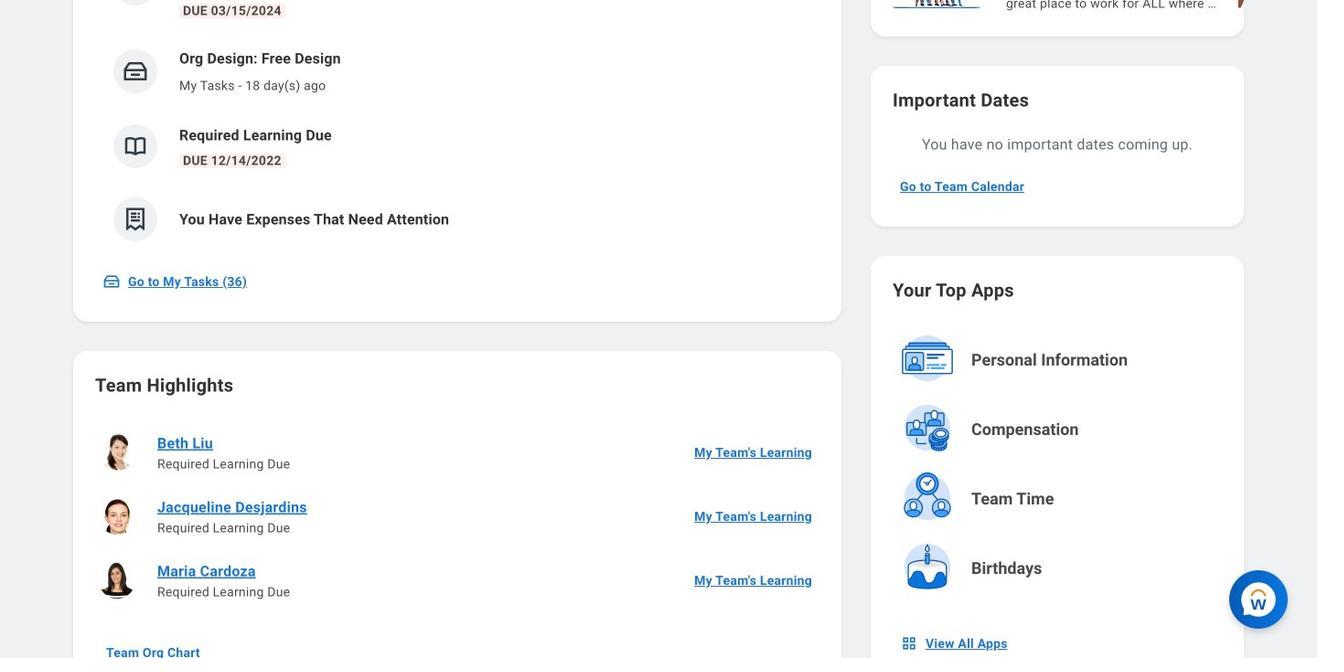 Task type: locate. For each thing, give the bounding box(es) containing it.
list
[[95, 0, 820, 256], [885, 0, 1317, 15], [95, 421, 820, 613]]

0 horizontal spatial inbox image
[[102, 273, 121, 291]]

0 vertical spatial inbox image
[[122, 58, 149, 85]]

inbox image
[[122, 58, 149, 85], [102, 273, 121, 291]]



Task type: describe. For each thing, give the bounding box(es) containing it.
1 horizontal spatial inbox image
[[122, 58, 149, 85]]

1 vertical spatial inbox image
[[102, 273, 121, 291]]

book open image
[[122, 133, 149, 160]]

dashboard expenses image
[[122, 206, 149, 233]]

nbox image
[[900, 635, 918, 653]]



Task type: vqa. For each thing, say whether or not it's contained in the screenshot.
the left "inbox" Icon
yes



